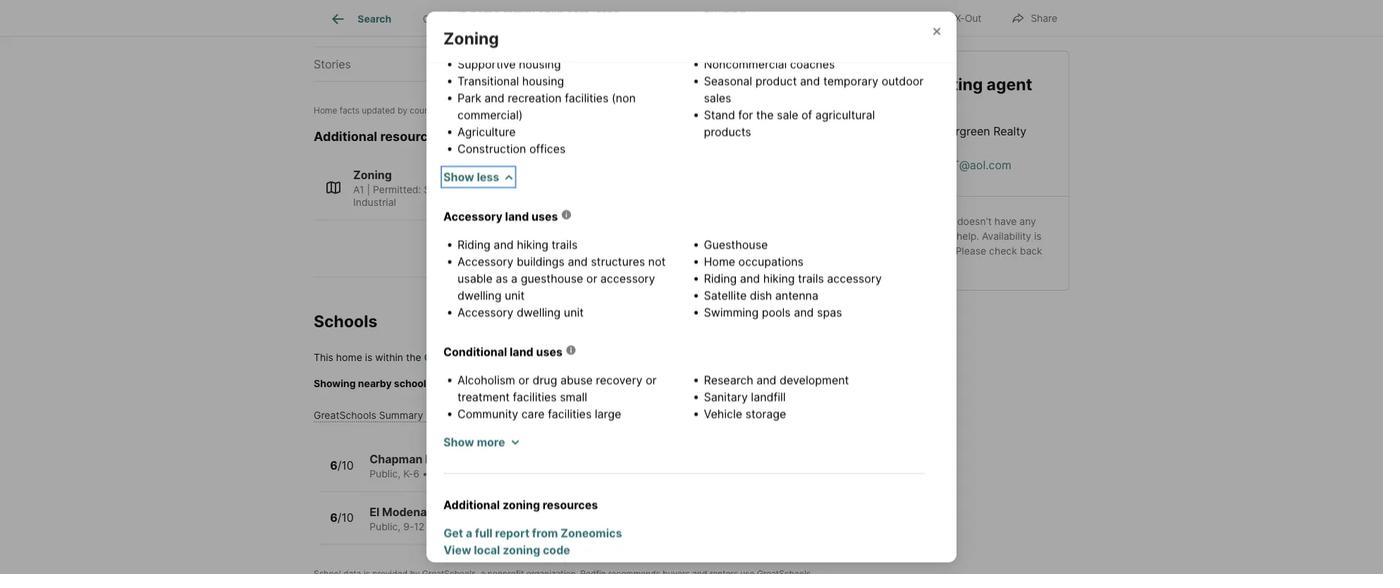 Task type: describe. For each thing, give the bounding box(es) containing it.
more inside get a full report from zoneomics view local zoning code learn more about zoning
[[478, 560, 506, 574]]

ft.
[[364, 23, 377, 37]]

pools
[[762, 306, 791, 319]]

about
[[509, 560, 541, 574]]

construction
[[458, 142, 526, 156]]

or left "drug"
[[519, 373, 530, 387]]

unified
[[462, 352, 497, 364]]

total
[[314, 23, 340, 37]]

nearby
[[358, 378, 392, 390]]

swimming
[[704, 306, 759, 319]]

1 horizontal spatial unit
[[564, 306, 584, 319]]

x-out button
[[924, 3, 994, 32]]

website
[[588, 378, 624, 390]]

home inside guesthouse home occupations riding and hiking trails accessory satellite dish antenna swimming pools and spas
[[704, 255, 736, 269]]

any
[[1020, 215, 1037, 227]]

research
[[704, 373, 754, 387]]

agriculture
[[458, 125, 516, 139]]

or inside in home family child care large in home family child care small single family dwelling or mobile home supportive housing transitional housing park and recreation facilities (non commercial) agriculture construction offices
[[576, 41, 587, 54]]

additional for additional zoning resources
[[444, 498, 500, 512]]

sale & tax history
[[604, 13, 685, 25]]

records
[[440, 106, 470, 116]]

guesthouse
[[521, 272, 584, 286]]

district
[[553, 378, 585, 390]]

and down antenna on the right bottom
[[794, 306, 814, 319]]

antenna
[[776, 289, 819, 303]]

hiking inside guesthouse home occupations riding and hiking trails accessory satellite dish antenna swimming pools and spas
[[764, 272, 795, 286]]

stories
[[314, 57, 351, 71]]

1 vertical spatial to
[[904, 245, 913, 257]]

0 horizontal spatial unit
[[505, 289, 525, 303]]

a1
[[353, 184, 364, 196]]

6 /10 for chapman
[[330, 459, 354, 473]]

—
[[552, 57, 564, 71]]

orange unified school district link
[[424, 352, 570, 364]]

2 vertical spatial accessory
[[458, 306, 514, 319]]

for
[[739, 108, 753, 122]]

this inside at this time, redfin doesn't have any agents available to help. availability is subject to change. please check back soon.
[[880, 215, 897, 227]]

additional resources
[[314, 129, 443, 144]]

large inside alcoholism or drug abuse recovery or treatment facilities small community care facilities large
[[595, 407, 622, 421]]

zoning for zoning a1 | permitted: single-family, adu, short-term rentals, commercial, industrial
[[353, 169, 392, 182]]

public, for el
[[370, 521, 401, 533]]

0 vertical spatial housing
[[519, 57, 561, 71]]

schools
[[672, 378, 708, 390]]

transitional
[[458, 74, 519, 88]]

park
[[458, 91, 482, 105]]

oct
[[485, 106, 499, 116]]

report
[[495, 526, 530, 540]]

mobile
[[590, 41, 625, 54]]

facts
[[340, 106, 360, 116]]

coaches
[[791, 57, 835, 71]]

available
[[901, 230, 942, 242]]

1 vertical spatial housing
[[522, 74, 564, 88]]

x-out
[[955, 12, 982, 24]]

school
[[519, 378, 550, 390]]

from
[[532, 526, 558, 540]]

favorite button
[[837, 3, 918, 32]]

home inside chapman hills elementary school public, k-6 • serves this home • 9.0mi
[[485, 468, 512, 480]]

0 horizontal spatial check
[[471, 378, 499, 390]]

agents
[[867, 230, 899, 242]]

0 vertical spatial family
[[503, 7, 535, 20]]

hills
[[425, 453, 449, 466]]

trails inside guesthouse home occupations riding and hiking trails accessory satellite dish antenna swimming pools and spas
[[798, 272, 824, 286]]

products
[[704, 125, 752, 139]]

sales
[[704, 91, 732, 105]]

6 for el
[[330, 511, 338, 525]]

2 vertical spatial dwelling
[[517, 306, 561, 319]]

get a full report from zoneomics link
[[444, 525, 925, 542]]

/10 for chapman
[[338, 459, 354, 473]]

1 in from the top
[[458, 7, 467, 20]]

additional zoning resources
[[444, 498, 598, 512]]

and up the 'dish'
[[741, 272, 760, 286]]

overview
[[423, 13, 467, 25]]

0 vertical spatial resources
[[380, 129, 443, 144]]

serving
[[710, 378, 745, 390]]

learn
[[444, 560, 475, 574]]

this up landfill
[[748, 378, 765, 390]]

single
[[458, 41, 490, 54]]

showing nearby schools. please check the school district website to see all schools serving this home.
[[314, 378, 796, 390]]

el modena high school public, 9-12 • serves this home • 11.5mi
[[370, 505, 556, 533]]

commercial,
[[614, 184, 672, 196]]

research and development sanitary landfill vehicle storage
[[704, 373, 850, 421]]

more inside show more dropdown button
[[477, 436, 505, 449]]

land for conditional
[[510, 345, 534, 359]]

and inside noncommercial coaches seasonal product and temporary outdoor sales stand for the sale of agricultural products
[[801, 74, 821, 88]]

(non
[[612, 91, 636, 105]]

term
[[548, 184, 572, 196]]

full
[[475, 526, 493, 540]]

show more
[[444, 436, 505, 449]]

property details
[[498, 13, 573, 25]]

tax
[[636, 13, 650, 25]]

not
[[649, 255, 666, 269]]

0 vertical spatial care
[[567, 7, 590, 20]]

riding inside guesthouse home occupations riding and hiking trails accessory satellite dish antenna swimming pools and spas
[[704, 272, 737, 286]]

2 in from the top
[[458, 24, 467, 37]]

agricultural
[[816, 108, 876, 122]]

development
[[780, 373, 850, 387]]

agent
[[987, 74, 1033, 94]]

resources inside zoning dialog
[[543, 498, 598, 512]]

sale & tax history tab
[[588, 2, 701, 36]]

uses for accessory land uses
[[532, 210, 558, 224]]

• left 11.5mi
[[519, 521, 525, 533]]

k-
[[404, 468, 413, 480]]

aliotta
[[907, 107, 944, 121]]

21,
[[502, 106, 513, 116]]

treatment
[[458, 390, 510, 404]]

0 vertical spatial accessory
[[444, 210, 503, 224]]

.
[[570, 352, 573, 364]]

0 horizontal spatial schools
[[314, 312, 378, 332]]

alcoholism or drug abuse recovery or treatment facilities small community care facilities large
[[458, 373, 657, 421]]

offices
[[530, 142, 566, 156]]

trails inside riding and hiking trails accessory buildings and structures not usable as a guesthouse or accessory dwelling unit accessory dwelling unit
[[552, 238, 578, 252]]

or left all
[[646, 373, 657, 387]]

see
[[639, 378, 656, 390]]

on
[[473, 106, 483, 116]]

serves for high
[[436, 521, 468, 533]]

riding inside riding and hiking trails accessory buildings and structures not usable as a guesthouse or accessory dwelling unit accessory dwelling unit
[[458, 238, 491, 252]]

tab list containing search
[[314, 0, 782, 36]]

this home is within the orange unified school district .
[[314, 352, 573, 364]]

structures
[[591, 255, 645, 269]]

high
[[430, 505, 455, 519]]

contact listing agent
[[867, 74, 1033, 94]]

1 vertical spatial dwelling
[[458, 289, 502, 303]]

large inside in home family child care large in home family child care small single family dwelling or mobile home supportive housing transitional housing park and recreation facilities (non commercial) agriculture construction offices
[[593, 7, 620, 20]]

zoneomics
[[561, 526, 622, 540]]

to for home.
[[627, 378, 637, 390]]

2 vertical spatial family
[[494, 41, 525, 54]]

care for child
[[567, 24, 590, 37]]

this
[[314, 352, 334, 364]]

hiking inside riding and hiking trails accessory buildings and structures not usable as a guesthouse or accessory dwelling unit accessory dwelling unit
[[517, 238, 549, 252]]

sale
[[777, 108, 799, 122]]

occupations
[[739, 255, 804, 269]]

schools tab
[[701, 2, 771, 36]]

2 vertical spatial zoning
[[543, 560, 581, 574]]

6 for chapman
[[330, 459, 338, 473]]

land for accessory
[[505, 210, 529, 224]]

is inside at this time, redfin doesn't have any agents available to help. availability is subject to change. please check back soon.
[[1035, 230, 1042, 242]]

evergreen
[[937, 124, 991, 138]]

and up guesthouse
[[568, 255, 588, 269]]

elementary
[[452, 453, 515, 466]]

outdoor
[[882, 74, 924, 88]]



Task type: vqa. For each thing, say whether or not it's contained in the screenshot.
875K
no



Task type: locate. For each thing, give the bounding box(es) containing it.
/10 left el in the left bottom of the page
[[338, 511, 354, 525]]

a left full
[[466, 526, 473, 540]]

county
[[410, 106, 437, 116]]

1 vertical spatial schools
[[314, 312, 378, 332]]

1 vertical spatial resources
[[543, 498, 598, 512]]

/10
[[338, 459, 354, 473], [338, 511, 354, 525]]

to left see
[[627, 378, 637, 390]]

additional
[[314, 129, 378, 144], [444, 498, 500, 512]]

0 vertical spatial additional
[[314, 129, 378, 144]]

2 vertical spatial facilities
[[548, 407, 592, 421]]

1 horizontal spatial zoning
[[444, 28, 499, 48]]

please down this home is within the orange unified school district .
[[437, 378, 468, 390]]

additional for additional resources
[[314, 129, 378, 144]]

school
[[499, 352, 532, 364], [518, 453, 556, 466], [458, 505, 496, 519]]

zoning down the "code"
[[543, 560, 581, 574]]

and up landfill
[[757, 373, 777, 387]]

0 vertical spatial zoning
[[444, 28, 499, 48]]

show for show more
[[444, 436, 474, 449]]

2 child from the top
[[538, 24, 564, 37]]

schools.
[[394, 378, 435, 390]]

1 vertical spatial hiking
[[764, 272, 795, 286]]

this
[[880, 215, 897, 227], [748, 378, 765, 390], [466, 468, 483, 480], [471, 521, 488, 533]]

0 vertical spatial to
[[945, 230, 954, 242]]

0 horizontal spatial a
[[466, 526, 473, 540]]

1 vertical spatial land
[[510, 345, 534, 359]]

2 show from the top
[[444, 436, 474, 449]]

6 /10 for el
[[330, 511, 354, 525]]

0 vertical spatial unit
[[505, 289, 525, 303]]

zoning element
[[444, 11, 516, 49]]

show
[[444, 170, 474, 184], [444, 436, 474, 449]]

0 vertical spatial large
[[593, 7, 620, 20]]

home left facts
[[314, 106, 337, 116]]

hiking
[[517, 238, 549, 252], [764, 272, 795, 286]]

vehicle
[[704, 407, 743, 421]]

small inside in home family child care large in home family child care small single family dwelling or mobile home supportive housing transitional housing park and recreation facilities (non commercial) agriculture construction offices
[[593, 24, 621, 37]]

1 child from the top
[[538, 7, 564, 20]]

1 horizontal spatial to
[[904, 245, 913, 257]]

a right as
[[511, 272, 518, 286]]

care down school
[[522, 407, 545, 421]]

riding up usable
[[458, 238, 491, 252]]

facilities inside in home family child care large in home family child care small single family dwelling or mobile home supportive housing transitional housing park and recreation facilities (non commercial) agriculture construction offices
[[565, 91, 609, 105]]

home.
[[767, 378, 796, 390]]

1 horizontal spatial trails
[[798, 272, 824, 286]]

1 vertical spatial a
[[466, 526, 473, 540]]

the right 'within'
[[406, 352, 422, 364]]

sale
[[604, 13, 624, 25]]

0 vertical spatial show
[[444, 170, 474, 184]]

0 horizontal spatial additional
[[314, 129, 378, 144]]

recreation
[[508, 91, 562, 105]]

school for chapman hills elementary school
[[518, 453, 556, 466]]

sanitary
[[704, 390, 748, 404]]

temporary
[[824, 74, 879, 88]]

dwelling down usable
[[458, 289, 502, 303]]

1 vertical spatial facilities
[[513, 390, 557, 404]]

school up full
[[458, 505, 496, 519]]

1 vertical spatial please
[[437, 378, 468, 390]]

1 vertical spatial the
[[406, 352, 422, 364]]

dwelling inside in home family child care large in home family child care small single family dwelling or mobile home supportive housing transitional housing park and recreation facilities (non commercial) agriculture construction offices
[[528, 41, 572, 54]]

noncommercial
[[704, 57, 787, 71]]

zoning up | on the top
[[353, 169, 392, 182]]

show up chapman hills elementary school public, k-6 • serves this home • 9.0mi
[[444, 436, 474, 449]]

and down the accessory land uses
[[494, 238, 514, 252]]

0 horizontal spatial trails
[[552, 238, 578, 252]]

1 vertical spatial show
[[444, 436, 474, 449]]

0 vertical spatial please
[[956, 245, 987, 257]]

zoning dialog
[[427, 0, 957, 574]]

schools up this
[[314, 312, 378, 332]]

1 horizontal spatial schools
[[717, 13, 755, 25]]

87601105
[[776, 57, 827, 71]]

learn more about zoning link
[[444, 559, 925, 574]]

of
[[802, 108, 813, 122]]

/10 down greatschools
[[338, 459, 354, 473]]

0 vertical spatial home
[[314, 106, 337, 116]]

dwelling down guesthouse
[[517, 306, 561, 319]]

serves inside chapman hills elementary school public, k-6 • serves this home • 9.0mi
[[431, 468, 463, 480]]

show less button
[[444, 169, 514, 186]]

accessory down structures
[[601, 272, 656, 286]]

0 horizontal spatial the
[[406, 352, 422, 364]]

or inside riding and hiking trails accessory buildings and structures not usable as a guesthouse or accessory dwelling unit accessory dwelling unit
[[587, 272, 598, 286]]

0 vertical spatial is
[[1035, 230, 1042, 242]]

•
[[422, 468, 428, 480], [514, 468, 520, 480], [428, 521, 433, 533], [519, 521, 525, 533]]

trails up antenna on the right bottom
[[798, 272, 824, 286]]

resources up the zoneomics
[[543, 498, 598, 512]]

accessory
[[444, 210, 503, 224], [458, 255, 514, 269], [458, 306, 514, 319]]

6 /10 down greatschools
[[330, 459, 354, 473]]

0 horizontal spatial small
[[560, 390, 588, 404]]

public, for chapman
[[370, 468, 401, 480]]

alcoholism
[[458, 373, 516, 387]]

0 vertical spatial land
[[505, 210, 529, 224]]

listing
[[934, 74, 983, 94]]

doesn't
[[958, 215, 992, 227]]

0 vertical spatial child
[[538, 7, 564, 20]]

1 vertical spatial 6 /10
[[330, 511, 354, 525]]

search link
[[330, 11, 392, 28]]

riding and hiking trails accessory buildings and structures not usable as a guesthouse or accessory dwelling unit accessory dwelling unit
[[458, 238, 666, 319]]

time,
[[899, 215, 922, 227]]

care inside alcoholism or drug abuse recovery or treatment facilities small community care facilities large
[[522, 407, 545, 421]]

care left sale
[[567, 7, 590, 20]]

zoning up supportive
[[444, 28, 499, 48]]

serves for elementary
[[431, 468, 463, 480]]

/10 for el
[[338, 511, 354, 525]]

1 vertical spatial uses
[[536, 345, 563, 359]]

dwelling up —
[[528, 41, 572, 54]]

large
[[593, 7, 620, 20], [595, 407, 622, 421]]

subject
[[867, 245, 901, 257]]

search
[[358, 13, 392, 25]]

zoning up about
[[503, 543, 540, 557]]

uses
[[532, 210, 558, 224], [536, 345, 563, 359]]

1 vertical spatial public,
[[370, 521, 401, 533]]

more up elementary
[[477, 436, 505, 449]]

the right the for
[[757, 108, 774, 122]]

accessory down usable
[[458, 306, 514, 319]]

6 down chapman
[[413, 468, 420, 480]]

a inside riding and hiking trails accessory buildings and structures not usable as a guesthouse or accessory dwelling unit accessory dwelling unit
[[511, 272, 518, 286]]

1 vertical spatial /10
[[338, 511, 354, 525]]

overview tab
[[407, 2, 483, 36]]

more down local at the bottom left of the page
[[478, 560, 506, 574]]

trails
[[552, 238, 578, 252], [798, 272, 824, 286]]

show for show less
[[444, 170, 474, 184]]

care up the mobile
[[567, 24, 590, 37]]

to for change.
[[945, 230, 954, 242]]

tab list
[[314, 0, 782, 36]]

chapman hills elementary school public, k-6 • serves this home • 9.0mi
[[370, 453, 556, 480]]

accessory down soon.
[[828, 272, 882, 286]]

and up oct
[[485, 91, 505, 105]]

landfill
[[751, 390, 786, 404]]

uses for conditional land uses
[[536, 345, 563, 359]]

1 horizontal spatial riding
[[704, 272, 737, 286]]

check inside at this time, redfin doesn't have any agents available to help. availability is subject to change. please check back soon.
[[990, 245, 1018, 257]]

conditional
[[444, 345, 507, 359]]

home inside el modena high school public, 9-12 • serves this home • 11.5mi
[[491, 521, 517, 533]]

1 horizontal spatial hiking
[[764, 272, 795, 286]]

this inside el modena high school public, 9-12 • serves this home • 11.5mi
[[471, 521, 488, 533]]

1 /10 from the top
[[338, 459, 354, 473]]

0 horizontal spatial resources
[[380, 129, 443, 144]]

1 horizontal spatial resources
[[543, 498, 598, 512]]

out
[[965, 12, 982, 24]]

small up the mobile
[[593, 24, 621, 37]]

or up the apn
[[576, 41, 587, 54]]

0 vertical spatial small
[[593, 24, 621, 37]]

0 vertical spatial uses
[[532, 210, 558, 224]]

1 horizontal spatial the
[[501, 378, 517, 390]]

schools
[[717, 13, 755, 25], [314, 312, 378, 332]]

• right 12
[[428, 521, 433, 533]]

1 vertical spatial more
[[478, 560, 506, 574]]

school up the 9.0mi
[[518, 453, 556, 466]]

modena
[[382, 505, 427, 519]]

zoning inside the zoning a1 | permitted: single-family, adu, short-term rentals, commercial, industrial
[[353, 169, 392, 182]]

land down the zoning a1 | permitted: single-family, adu, short-term rentals, commercial, industrial
[[505, 210, 529, 224]]

chapman
[[370, 453, 423, 466]]

zoning inside 'element'
[[444, 28, 499, 48]]

additional up full
[[444, 498, 500, 512]]

1 horizontal spatial home
[[704, 255, 736, 269]]

large down website
[[595, 407, 622, 421]]

0 horizontal spatial accessory
[[601, 272, 656, 286]]

trails up buildings
[[552, 238, 578, 252]]

rating
[[426, 410, 456, 422]]

property
[[498, 13, 539, 25]]

unit down guesthouse
[[564, 306, 584, 319]]

1 vertical spatial home
[[704, 255, 736, 269]]

1 vertical spatial child
[[538, 24, 564, 37]]

accessory land uses
[[444, 210, 558, 224]]

2 horizontal spatial to
[[945, 230, 954, 242]]

check down "availability"
[[990, 245, 1018, 257]]

0 horizontal spatial is
[[365, 352, 373, 364]]

accessory inside guesthouse home occupations riding and hiking trails accessory satellite dish antenna swimming pools and spas
[[828, 272, 882, 286]]

2 6 /10 from the top
[[330, 511, 354, 525]]

serves down hills
[[431, 468, 463, 480]]

additional inside zoning dialog
[[444, 498, 500, 512]]

6 inside chapman hills elementary school public, k-6 • serves this home • 9.0mi
[[413, 468, 420, 480]]

contact
[[867, 74, 931, 94]]

product
[[756, 74, 797, 88]]

please inside at this time, redfin doesn't have any agents available to help. availability is subject to change. please check back soon.
[[956, 245, 987, 257]]

to down redfin
[[945, 230, 954, 242]]

facilities
[[565, 91, 609, 105], [513, 390, 557, 404], [548, 407, 592, 421]]

school up school
[[499, 352, 532, 364]]

2 accessory from the left
[[828, 272, 882, 286]]

1 vertical spatial trails
[[798, 272, 824, 286]]

showing
[[314, 378, 356, 390]]

public, inside chapman hills elementary school public, k-6 • serves this home • 9.0mi
[[370, 468, 401, 480]]

and inside the research and development sanitary landfill vehicle storage
[[757, 373, 777, 387]]

have
[[995, 215, 1017, 227]]

care for abuse
[[522, 407, 545, 421]]

• left the 9.0mi
[[514, 468, 520, 480]]

get
[[444, 526, 463, 540]]

0 horizontal spatial zoning
[[353, 169, 392, 182]]

and down "coaches"
[[801, 74, 821, 88]]

accessory up usable
[[458, 255, 514, 269]]

to
[[945, 230, 954, 242], [904, 245, 913, 257], [627, 378, 637, 390]]

homesmart,
[[867, 124, 934, 138]]

1 vertical spatial small
[[560, 390, 588, 404]]

more
[[477, 436, 505, 449], [478, 560, 506, 574]]

1 vertical spatial zoning
[[503, 543, 540, 557]]

12
[[414, 521, 425, 533]]

this down elementary
[[466, 468, 483, 480]]

unit
[[505, 289, 525, 303], [564, 306, 584, 319]]

1 horizontal spatial please
[[956, 245, 987, 257]]

the left school
[[501, 378, 517, 390]]

facilities down district
[[548, 407, 592, 421]]

local
[[474, 543, 500, 557]]

serves inside el modena high school public, 9-12 • serves this home • 11.5mi
[[436, 521, 468, 533]]

property details tab
[[483, 2, 588, 36]]

uses left the '.'
[[536, 345, 563, 359]]

0 vertical spatial 6 /10
[[330, 459, 354, 473]]

|
[[367, 184, 370, 196]]

2 vertical spatial to
[[627, 378, 637, 390]]

el
[[370, 505, 380, 519]]

1 vertical spatial in
[[458, 24, 467, 37]]

home down guesthouse
[[704, 255, 736, 269]]

this inside chapman hills elementary school public, k-6 • serves this home • 9.0mi
[[466, 468, 483, 480]]

0 vertical spatial check
[[990, 245, 1018, 257]]

additional down facts
[[314, 129, 378, 144]]

the
[[757, 108, 774, 122], [406, 352, 422, 364], [501, 378, 517, 390]]

to down available
[[904, 245, 913, 257]]

is up 'back'
[[1035, 230, 1042, 242]]

is left 'within'
[[365, 352, 373, 364]]

family
[[503, 7, 535, 20], [503, 24, 535, 37], [494, 41, 525, 54]]

0 horizontal spatial riding
[[458, 238, 491, 252]]

public, inside el modena high school public, 9-12 • serves this home • 11.5mi
[[370, 521, 401, 533]]

this up agents
[[880, 215, 897, 227]]

• right k-
[[422, 468, 428, 480]]

facilities down school
[[513, 390, 557, 404]]

resources down by
[[380, 129, 443, 144]]

details
[[542, 13, 573, 25]]

check up treatment
[[471, 378, 499, 390]]

supportive
[[458, 57, 516, 71]]

&
[[627, 13, 633, 25]]

1 horizontal spatial a
[[511, 272, 518, 286]]

2 public, from the top
[[370, 521, 401, 533]]

1 show from the top
[[444, 170, 474, 184]]

0 vertical spatial facilities
[[565, 91, 609, 105]]

stand
[[704, 108, 736, 122]]

school for el modena high school
[[458, 505, 496, 519]]

adu,
[[493, 184, 516, 196]]

0 horizontal spatial home
[[314, 106, 337, 116]]

1 vertical spatial family
[[503, 24, 535, 37]]

0 vertical spatial dwelling
[[528, 41, 572, 54]]

the inside noncommercial coaches seasonal product and temporary outdoor sales stand for the sale of agricultural products
[[757, 108, 774, 122]]

ochomesdirect@aol.com
[[867, 158, 1012, 172]]

facilities down the apn
[[565, 91, 609, 105]]

1 vertical spatial check
[[471, 378, 499, 390]]

hiking down "occupations"
[[764, 272, 795, 286]]

1 vertical spatial is
[[365, 352, 373, 364]]

1 public, from the top
[[370, 468, 401, 480]]

orange
[[424, 352, 460, 364]]

1 vertical spatial large
[[595, 407, 622, 421]]

1 vertical spatial unit
[[564, 306, 584, 319]]

2 vertical spatial the
[[501, 378, 517, 390]]

a inside get a full report from zoneomics view local zoning code learn more about zoning
[[466, 526, 473, 540]]

in
[[458, 7, 467, 20], [458, 24, 467, 37]]

zoning a1 | permitted: single-family, adu, short-term rentals, commercial, industrial
[[353, 169, 672, 208]]

1 horizontal spatial accessory
[[828, 272, 882, 286]]

show inside dropdown button
[[444, 436, 474, 449]]

housing
[[519, 57, 561, 71], [522, 74, 564, 88]]

please
[[956, 245, 987, 257], [437, 378, 468, 390]]

unit down as
[[505, 289, 525, 303]]

6 down greatschools
[[330, 459, 338, 473]]

2 horizontal spatial the
[[757, 108, 774, 122]]

public, down el in the left bottom of the page
[[370, 521, 401, 533]]

6 /10 left el in the left bottom of the page
[[330, 511, 354, 525]]

school inside chapman hills elementary school public, k-6 • serves this home • 9.0mi
[[518, 453, 556, 466]]

as
[[496, 272, 508, 286]]

6 left el in the left bottom of the page
[[330, 511, 338, 525]]

0 vertical spatial in
[[458, 7, 467, 20]]

small inside alcoholism or drug abuse recovery or treatment facilities small community care facilities large
[[560, 390, 588, 404]]

land left district
[[510, 345, 534, 359]]

share button
[[1000, 3, 1070, 32]]

0 vertical spatial riding
[[458, 238, 491, 252]]

guesthouse home occupations riding and hiking trails accessory satellite dish antenna swimming pools and spas
[[704, 238, 882, 319]]

or down structures
[[587, 272, 598, 286]]

9-
[[404, 521, 414, 533]]

accessory down family,
[[444, 210, 503, 224]]

show inside dropdown button
[[444, 170, 474, 184]]

0 vertical spatial zoning
[[503, 498, 540, 512]]

serves down high
[[436, 521, 468, 533]]

please down help.
[[956, 245, 987, 257]]

1 vertical spatial accessory
[[458, 255, 514, 269]]

view local zoning code link
[[444, 542, 925, 559]]

show up family,
[[444, 170, 474, 184]]

2 vertical spatial care
[[522, 407, 545, 421]]

1 accessory from the left
[[601, 272, 656, 286]]

1 horizontal spatial small
[[593, 24, 621, 37]]

small down district
[[560, 390, 588, 404]]

and inside in home family child care large in home family child care small single family dwelling or mobile home supportive housing transitional housing park and recreation facilities (non commercial) agriculture construction offices
[[485, 91, 505, 105]]

0 vertical spatial a
[[511, 272, 518, 286]]

zoning for zoning
[[444, 28, 499, 48]]

1 vertical spatial additional
[[444, 498, 500, 512]]

schools up noncommercial
[[717, 13, 755, 25]]

serves
[[431, 468, 463, 480], [436, 521, 468, 533]]

0 vertical spatial hiking
[[517, 238, 549, 252]]

schools inside tab
[[717, 13, 755, 25]]

public, down chapman
[[370, 468, 401, 480]]

uses down the short- at the left top
[[532, 210, 558, 224]]

industrial
[[353, 196, 396, 208]]

hiking up buildings
[[517, 238, 549, 252]]

0 vertical spatial schools
[[717, 13, 755, 25]]

drug
[[533, 373, 557, 387]]

1 horizontal spatial additional
[[444, 498, 500, 512]]

guesthouse
[[704, 238, 768, 252]]

zoning up report
[[503, 498, 540, 512]]

riding up the satellite
[[704, 272, 737, 286]]

0 horizontal spatial please
[[437, 378, 468, 390]]

school inside el modena high school public, 9-12 • serves this home • 11.5mi
[[458, 505, 496, 519]]

2 /10 from the top
[[338, 511, 354, 525]]

large left &
[[593, 7, 620, 20]]

this up local at the bottom left of the page
[[471, 521, 488, 533]]

1 vertical spatial serves
[[436, 521, 468, 533]]

accessory inside riding and hiking trails accessory buildings and structures not usable as a guesthouse or accessory dwelling unit accessory dwelling unit
[[601, 272, 656, 286]]

1 6 /10 from the top
[[330, 459, 354, 473]]

at
[[867, 215, 877, 227]]

0 vertical spatial more
[[477, 436, 505, 449]]

0 vertical spatial school
[[499, 352, 532, 364]]



